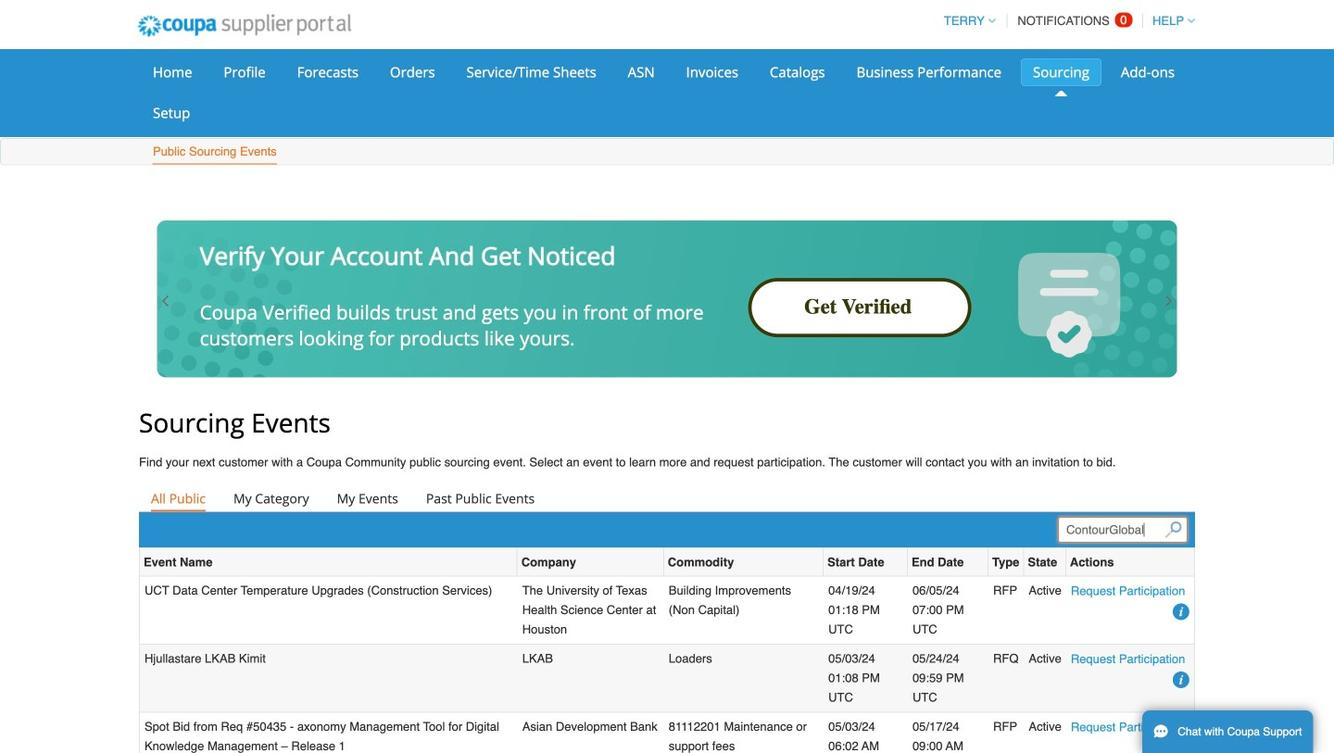 Task type: describe. For each thing, give the bounding box(es) containing it.
Search text field
[[1059, 517, 1188, 543]]

previous image
[[159, 294, 173, 309]]

actions element
[[1067, 549, 1195, 577]]

event name element
[[140, 549, 518, 577]]



Task type: vqa. For each thing, say whether or not it's contained in the screenshot.
TYPE Element
yes



Task type: locate. For each thing, give the bounding box(es) containing it.
company element
[[518, 549, 664, 577]]

state element
[[1025, 549, 1067, 577]]

start date element
[[824, 549, 908, 577]]

commodity element
[[664, 549, 824, 577]]

type element
[[989, 549, 1025, 577]]

coupa supplier portal image
[[125, 3, 364, 49]]

navigation
[[936, 3, 1196, 39]]

search image
[[1166, 522, 1182, 539]]

tab list
[[139, 486, 1196, 512]]

end date element
[[908, 549, 989, 577]]



